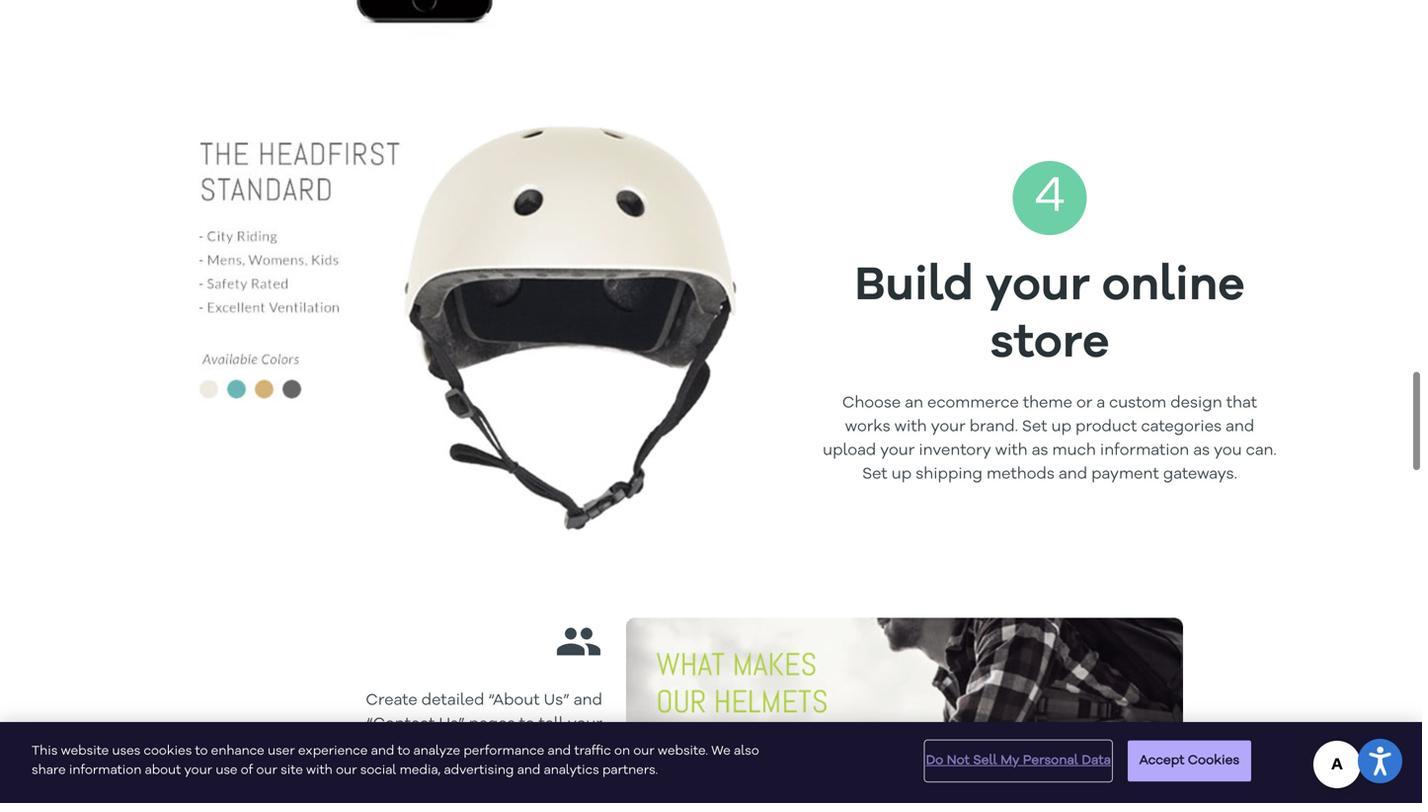 Task type: locate. For each thing, give the bounding box(es) containing it.
your inside build your online store
[[986, 263, 1091, 311]]

and down "that"
[[1226, 419, 1255, 435]]

to
[[519, 717, 535, 733], [195, 745, 208, 758], [398, 745, 410, 758]]

performance
[[464, 745, 545, 758]]

custom
[[1110, 396, 1167, 412]]

0 vertical spatial information
[[1101, 443, 1190, 459]]

0 horizontal spatial with
[[306, 764, 333, 777]]

0 vertical spatial up
[[1052, 419, 1072, 435]]

brand.
[[970, 419, 1019, 435]]

a inside create detailed "about us" and "contact us" pages to tell your story. again, if you're using a hosted, all-in-one platform, these are included. now you're read
[[594, 740, 603, 756]]

information down website
[[69, 764, 142, 777]]

1 vertical spatial information
[[69, 764, 142, 777]]

1 horizontal spatial with
[[895, 419, 927, 435]]

cookies
[[1189, 755, 1240, 767]]

your
[[986, 263, 1091, 311], [931, 419, 966, 435], [881, 443, 915, 459], [568, 717, 603, 733], [184, 764, 212, 777]]

to left tell
[[519, 717, 535, 733]]

your up the store
[[986, 263, 1091, 311]]

information
[[1101, 443, 1190, 459], [69, 764, 142, 777]]

up
[[1052, 419, 1072, 435], [892, 467, 912, 483]]

create
[[366, 693, 418, 709]]

0 horizontal spatial information
[[69, 764, 142, 777]]

an
[[905, 396, 924, 412]]

your down works
[[881, 443, 915, 459]]

your inside create detailed "about us" and "contact us" pages to tell your story. again, if you're using a hosted, all-in-one platform, these are included. now you're read
[[568, 717, 603, 733]]

with
[[895, 419, 927, 435], [996, 443, 1028, 459], [306, 764, 333, 777]]

all-
[[407, 764, 432, 780]]

0 vertical spatial with
[[895, 419, 927, 435]]

2 vertical spatial with
[[306, 764, 333, 777]]

0 horizontal spatial our
[[256, 764, 278, 777]]

0 vertical spatial us"
[[544, 693, 570, 709]]

1 vertical spatial set
[[863, 467, 888, 483]]

up up 'much'
[[1052, 419, 1072, 435]]

your up traffic
[[568, 717, 603, 733]]

analyze
[[414, 745, 460, 758]]

website
[[61, 745, 109, 758]]

1 horizontal spatial a
[[1097, 396, 1106, 412]]

website.
[[658, 745, 708, 758]]

accept cookies button
[[1128, 741, 1252, 782]]

our down the experience
[[336, 764, 357, 777]]

advertising
[[444, 764, 514, 777]]

up left shipping
[[892, 467, 912, 483]]

0 vertical spatial a
[[1097, 396, 1106, 412]]

to right cookies
[[195, 745, 208, 758]]

a
[[1097, 396, 1106, 412], [594, 740, 603, 756]]

to up media,
[[398, 745, 410, 758]]

you're down platform,
[[488, 788, 536, 803]]

tell
[[539, 717, 564, 733]]

choose an ecommerce theme or a custom design that works with your brand. set up product categories and upload your inventory with as much information as you can. set up shipping methods and payment gateways.
[[823, 396, 1277, 483]]

can.
[[1247, 443, 1277, 459]]

platform,
[[486, 764, 556, 780]]

if
[[483, 740, 493, 756]]

1 vertical spatial us"
[[439, 717, 465, 733]]

also
[[734, 745, 760, 758]]

accept
[[1140, 755, 1185, 767]]

1 vertical spatial a
[[594, 740, 603, 756]]

set down theme
[[1023, 419, 1048, 435]]

you're
[[497, 740, 544, 756], [488, 788, 536, 803]]

enhance
[[211, 745, 265, 758]]

0 horizontal spatial a
[[594, 740, 603, 756]]

a left on at the bottom left of page
[[594, 740, 603, 756]]

set
[[1023, 419, 1048, 435], [863, 467, 888, 483]]

create detailed "about us" and "contact us" pages to tell your story. again, if you're using a hosted, all-in-one platform, these are included. now you're read
[[346, 693, 603, 803]]

2 horizontal spatial with
[[996, 443, 1028, 459]]

use
[[216, 764, 238, 777]]

build your online store image
[[199, 125, 740, 531]]

our right on at the bottom left of page
[[634, 745, 655, 758]]

information up payment
[[1101, 443, 1190, 459]]

about
[[145, 764, 181, 777]]

our
[[634, 745, 655, 758], [256, 764, 278, 777], [336, 764, 357, 777]]

we
[[712, 745, 731, 758]]

ecommerce
[[928, 396, 1019, 412]]

much
[[1053, 443, 1097, 459]]

with down an
[[895, 419, 927, 435]]

0 vertical spatial you're
[[497, 740, 544, 756]]

design
[[1171, 396, 1223, 412]]

choose
[[843, 396, 901, 412]]

online
[[1102, 263, 1246, 311]]

on
[[615, 745, 630, 758]]

0 horizontal spatial set
[[863, 467, 888, 483]]

as up methods
[[1032, 443, 1049, 459]]

0 horizontal spatial to
[[195, 745, 208, 758]]

our right of
[[256, 764, 278, 777]]

in-
[[432, 764, 453, 780]]

user
[[268, 745, 295, 758]]

and up traffic
[[574, 693, 603, 709]]

2 horizontal spatial to
[[519, 717, 535, 733]]

0 horizontal spatial up
[[892, 467, 912, 483]]

social
[[360, 764, 397, 777]]

as up gateways.
[[1194, 443, 1210, 459]]

4
[[1035, 173, 1066, 223]]

read our story image
[[626, 618, 1184, 803]]

1 vertical spatial with
[[996, 443, 1028, 459]]

shipping
[[916, 467, 983, 483]]

set down upload
[[863, 467, 888, 483]]

a right or
[[1097, 396, 1106, 412]]

site
[[281, 764, 303, 777]]

group
[[555, 618, 603, 665]]

theme
[[1023, 396, 1073, 412]]

inventory
[[919, 443, 992, 459]]

us" up tell
[[544, 693, 570, 709]]

your up inventory
[[931, 419, 966, 435]]

and up analytics
[[548, 745, 571, 758]]

0 horizontal spatial as
[[1032, 443, 1049, 459]]

1 horizontal spatial as
[[1194, 443, 1210, 459]]

gateways.
[[1164, 467, 1238, 483]]

categories
[[1142, 419, 1222, 435]]

"contact
[[367, 717, 435, 733]]

again,
[[432, 740, 479, 756]]

and
[[1226, 419, 1255, 435], [1059, 467, 1088, 483], [574, 693, 603, 709], [371, 745, 394, 758], [548, 745, 571, 758], [517, 764, 541, 777]]

uses
[[112, 745, 141, 758]]

us"
[[544, 693, 570, 709], [439, 717, 465, 733]]

your left "use"
[[184, 764, 212, 777]]

to inside create detailed "about us" and "contact us" pages to tell your story. again, if you're using a hosted, all-in-one platform, these are included. now you're read
[[519, 717, 535, 733]]

you're up platform,
[[497, 740, 544, 756]]

as
[[1032, 443, 1049, 459], [1194, 443, 1210, 459]]

and down performance
[[517, 764, 541, 777]]

accept cookies
[[1140, 755, 1240, 767]]

using
[[548, 740, 590, 756]]

build your online store
[[855, 263, 1246, 368]]

0 vertical spatial set
[[1023, 419, 1048, 435]]

us" down 'detailed'
[[439, 717, 465, 733]]

with up methods
[[996, 443, 1028, 459]]

1 horizontal spatial information
[[1101, 443, 1190, 459]]

with down the experience
[[306, 764, 333, 777]]

not
[[947, 755, 970, 767]]

pages
[[469, 717, 515, 733]]

1 vertical spatial you're
[[488, 788, 536, 803]]

do
[[926, 755, 944, 767]]

experience
[[298, 745, 368, 758]]

traffic
[[574, 745, 611, 758]]



Task type: describe. For each thing, give the bounding box(es) containing it.
sell
[[974, 755, 998, 767]]

1 horizontal spatial set
[[1023, 419, 1048, 435]]

"about
[[489, 693, 540, 709]]

do not sell my personal data button
[[926, 742, 1111, 781]]

or
[[1077, 396, 1093, 412]]

and down 'much'
[[1059, 467, 1088, 483]]

1 horizontal spatial our
[[336, 764, 357, 777]]

product
[[1076, 419, 1138, 435]]

personal
[[1024, 755, 1079, 767]]

all-in-one ecommerce solution image
[[314, 0, 1109, 38]]

that
[[1227, 396, 1258, 412]]

2 horizontal spatial our
[[634, 745, 655, 758]]

1 as from the left
[[1032, 443, 1049, 459]]

detailed
[[422, 693, 485, 709]]

you
[[1214, 443, 1243, 459]]

story.
[[386, 740, 428, 756]]

analytics
[[544, 764, 599, 777]]

upload
[[823, 443, 877, 459]]

these
[[560, 764, 603, 780]]

this website uses cookies to enhance user experience and to analyze performance and traffic on our website. we also share information about your use of our site with our social media, advertising and analytics partners.
[[32, 745, 760, 777]]

included.
[[376, 788, 447, 803]]

information inside choose an ecommerce theme or a custom design that works with your brand. set up product categories and upload your inventory with as much information as you can. set up shipping methods and payment gateways.
[[1101, 443, 1190, 459]]

build
[[855, 263, 974, 311]]

1 vertical spatial up
[[892, 467, 912, 483]]

0 horizontal spatial us"
[[439, 717, 465, 733]]

store
[[990, 320, 1110, 368]]

open accessibe: accessibility options, statement and help image
[[1370, 747, 1392, 776]]

1 horizontal spatial to
[[398, 745, 410, 758]]

and inside create detailed "about us" and "contact us" pages to tell your story. again, if you're using a hosted, all-in-one platform, these are included. now you're read
[[574, 693, 603, 709]]

cookies
[[144, 745, 192, 758]]

information inside this website uses cookies to enhance user experience and to analyze performance and traffic on our website. we also share information about your use of our site with our social media, advertising and analytics partners.
[[69, 764, 142, 777]]

with inside this website uses cookies to enhance user experience and to analyze performance and traffic on our website. we also share information about your use of our site with our social media, advertising and analytics partners.
[[306, 764, 333, 777]]

media,
[[400, 764, 441, 777]]

and up social
[[371, 745, 394, 758]]

are
[[348, 788, 372, 803]]

methods
[[987, 467, 1055, 483]]

payment
[[1092, 467, 1160, 483]]

2 as from the left
[[1194, 443, 1210, 459]]

1 horizontal spatial us"
[[544, 693, 570, 709]]

works
[[845, 419, 891, 435]]

now
[[451, 788, 484, 803]]

one
[[453, 764, 482, 780]]

of
[[241, 764, 253, 777]]

my
[[1001, 755, 1020, 767]]

this
[[32, 745, 58, 758]]

a inside choose an ecommerce theme or a custom design that works with your brand. set up product categories and upload your inventory with as much information as you can. set up shipping methods and payment gateways.
[[1097, 396, 1106, 412]]

1 horizontal spatial up
[[1052, 419, 1072, 435]]

privacy alert dialog
[[0, 722, 1423, 803]]

your inside this website uses cookies to enhance user experience and to analyze performance and traffic on our website. we also share information about your use of our site with our social media, advertising and analytics partners.
[[184, 764, 212, 777]]

partners.
[[603, 764, 658, 777]]

do not sell my personal data
[[926, 755, 1111, 767]]

data
[[1082, 755, 1111, 767]]

share
[[32, 764, 66, 777]]

hosted,
[[346, 764, 403, 780]]



Task type: vqa. For each thing, say whether or not it's contained in the screenshot.
the customers within Mobile Store: Take Your Store Wherever Your Customers Are With A Free Mobile- Optimized Store.
no



